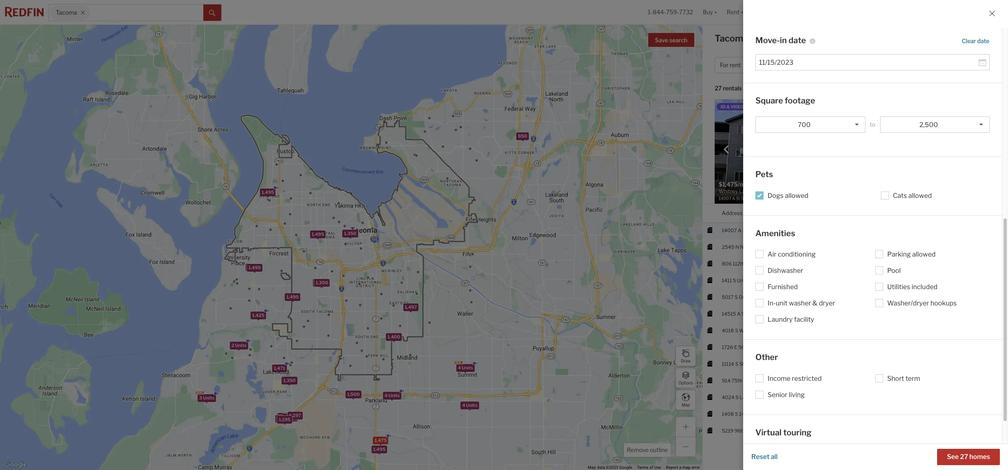 Task type: vqa. For each thing, say whether or not it's contained in the screenshot.
S related to Sheridan
yes



Task type: describe. For each thing, give the bounding box(es) containing it.
move-
[[756, 35, 780, 45]]

reset
[[752, 453, 770, 461]]

included
[[912, 283, 938, 291]]

amenities
[[756, 228, 796, 238]]

remove outline
[[627, 447, 668, 454]]

1 vertical spatial 2
[[279, 414, 282, 420]]

2 vertical spatial 4 units
[[462, 402, 478, 408]]

s down the orchard
[[748, 311, 751, 317]]

allowed for cats allowed
[[909, 192, 932, 200]]

orchard
[[739, 294, 758, 300]]

3d walkthrough & video tour
[[768, 450, 855, 458]]

virtual touring
[[756, 428, 812, 438]]

homes
[[970, 453, 991, 461]]

touring
[[784, 428, 812, 438]]

map
[[683, 466, 691, 470]]

submit search image
[[209, 10, 216, 16]]

st right 96th
[[747, 428, 752, 434]]

clear date button
[[962, 34, 990, 47]]

draw
[[681, 359, 691, 363]]

1 for 932
[[892, 294, 894, 300]]

14th
[[739, 411, 750, 417]]

$1,350 /mo
[[817, 411, 842, 417]]

2545 n narrows dr
[[722, 244, 766, 250]]

square footage
[[756, 96, 816, 105]]

1,497
[[405, 304, 417, 310]]

lot
[[925, 120, 933, 126]]

e left 56th
[[735, 344, 738, 350]]

senior living
[[768, 391, 805, 399]]

11114
[[722, 361, 734, 367]]

0 vertical spatial redfin
[[870, 120, 885, 126]]

56th
[[739, 344, 750, 350]]

tacoma for 14515 a st s
[[776, 311, 795, 317]]

3d for 3d & video tour
[[720, 104, 726, 109]]

dogs allowed
[[768, 192, 809, 200]]

5219 96th st e
[[722, 428, 756, 434]]

ave for 11114 s sheridan ave
[[761, 361, 770, 367]]

st right 56th
[[751, 344, 756, 350]]

18
[[951, 411, 956, 417]]

remove tacoma image
[[80, 10, 85, 15]]

932
[[915, 294, 924, 300]]

terms of use
[[637, 466, 661, 470]]

1 vertical spatial 2 units
[[279, 414, 294, 420]]

914
[[722, 378, 731, 384]]

1 vertical spatial 4
[[385, 393, 388, 399]]

st left in-
[[759, 294, 764, 300]]

0 vertical spatial 27
[[715, 85, 722, 92]]

address
[[722, 210, 743, 216]]

up to $1.5k button
[[760, 57, 810, 73]]

1 for 700
[[892, 411, 894, 417]]

see 27 homes
[[947, 453, 991, 461]]

sq.ft.
[[915, 210, 928, 216]]

short
[[888, 375, 905, 383]]

laundry
[[768, 316, 793, 324]]

filters
[[964, 62, 980, 69]]

in-
[[768, 300, 776, 307]]

833
[[915, 378, 924, 384]]

options
[[679, 381, 693, 385]]

of
[[650, 466, 654, 470]]

a for 14007
[[738, 227, 742, 233]]

error
[[692, 466, 700, 470]]

st right 14007
[[743, 227, 748, 233]]

3d & video tour
[[720, 104, 756, 109]]

1411 s union ave
[[722, 277, 760, 284]]

1 down the pool
[[892, 277, 894, 284]]

allowed for parking allowed
[[913, 251, 936, 258]]

tacoma for 1408 s 14th st
[[776, 411, 795, 417]]

baths
[[892, 210, 906, 216]]

photo of 14007 a st s, parkland, wa 98444 image
[[715, 99, 856, 204]]

short term
[[888, 375, 921, 383]]

square
[[756, 96, 783, 105]]

available
[[958, 131, 979, 137]]

clear date
[[962, 37, 990, 44]]

location
[[776, 210, 798, 216]]

st right the warner
[[757, 328, 762, 334]]

washer
[[789, 300, 811, 307]]

save search
[[655, 37, 688, 44]]

pool
[[888, 267, 901, 275]]

dogs
[[768, 192, 784, 200]]

map region
[[0, 0, 797, 470]]

14007 a st s
[[722, 227, 752, 233]]

806 112th st e
[[722, 261, 755, 267]]

tour
[[745, 104, 756, 109]]

video
[[824, 450, 841, 458]]

lot size
[[925, 120, 943, 126]]

all
[[771, 453, 778, 461]]

14515
[[722, 311, 736, 317]]

5017
[[722, 294, 734, 300]]

s for warner
[[735, 328, 738, 334]]

date inside button
[[978, 37, 990, 44]]

st right lawrence in the bottom of the page
[[764, 394, 768, 401]]

tacoma for 5219 96th st e
[[776, 428, 795, 434]]

st right 14th
[[751, 411, 756, 417]]

1 vertical spatial &
[[813, 300, 818, 307]]

1 horizontal spatial 700
[[915, 411, 924, 417]]

favorite this home image
[[988, 409, 998, 418]]

n
[[736, 244, 739, 250]]

walkthrough
[[778, 450, 816, 458]]

warner
[[739, 328, 756, 334]]

living
[[789, 391, 805, 399]]

report
[[666, 466, 678, 470]]

0 horizontal spatial 1,350
[[283, 378, 296, 383]]

pets
[[756, 170, 774, 179]]

use
[[655, 466, 661, 470]]

all filters • 7 button
[[940, 57, 993, 73]]

map data ©2023 google
[[588, 466, 632, 470]]

baths button
[[892, 204, 906, 223]]

tacoma rentals
[[715, 33, 783, 44]]

for rent button
[[715, 57, 757, 73]]

facility
[[794, 316, 815, 324]]

1,345
[[277, 416, 289, 422]]

on inside button
[[951, 210, 958, 216]]

3d for 3d walkthrough & video tour
[[768, 450, 777, 458]]

a for 14515
[[737, 311, 741, 317]]



Task type: locate. For each thing, give the bounding box(es) containing it.
/mo
[[833, 411, 842, 417]]

1 horizontal spatial date
[[978, 37, 990, 44]]

s right 4018
[[735, 328, 738, 334]]

e for 75th
[[750, 378, 753, 384]]

14515 a st s
[[722, 311, 751, 317]]

tacoma down income
[[776, 394, 795, 401]]

dryer
[[819, 300, 835, 307]]

1 horizontal spatial on
[[951, 210, 958, 216]]

1 horizontal spatial 1,350
[[344, 231, 357, 236]]

terms
[[637, 466, 649, 470]]

units
[[235, 343, 247, 348], [462, 365, 473, 371], [389, 393, 400, 399], [203, 395, 214, 401], [466, 402, 478, 408], [283, 414, 294, 420]]

footage
[[785, 96, 816, 105]]

1 horizontal spatial 2 units
[[279, 414, 294, 420]]

in
[[780, 35, 787, 45]]

tacoma left remove tacoma image
[[56, 9, 77, 16]]

0 vertical spatial &
[[727, 104, 730, 109]]

parkland up dishwasher
[[776, 261, 797, 267]]

allowed up the sq.ft.
[[909, 192, 932, 200]]

1 horizontal spatial 3d
[[768, 450, 777, 458]]

allowed up location
[[785, 192, 809, 200]]

st right the 112th
[[746, 261, 751, 267]]

2545
[[722, 244, 735, 250]]

1411
[[722, 277, 732, 284]]

tacoma
[[56, 9, 77, 16], [715, 33, 749, 44], [776, 294, 795, 300], [776, 311, 795, 317], [776, 378, 795, 384], [776, 394, 795, 401], [776, 411, 795, 417], [776, 428, 795, 434]]

tacoma for 914 75th st e
[[776, 378, 795, 384]]

e right the 112th
[[752, 261, 755, 267]]

air
[[768, 251, 777, 258]]

0 vertical spatial on redfin
[[862, 120, 885, 126]]

3d left video
[[720, 104, 726, 109]]

s up narrows
[[749, 227, 752, 233]]

1-844-759-7732
[[648, 9, 693, 16]]

©2023
[[606, 466, 619, 470]]

tacoma up senior living
[[776, 378, 795, 384]]

1 vertical spatial 700
[[915, 411, 924, 417]]

furnished
[[768, 283, 798, 291]]

0 vertical spatial 700
[[798, 121, 811, 129]]

1,471
[[274, 366, 285, 371]]

0 horizontal spatial on
[[862, 120, 869, 126]]

1 right the /mo
[[869, 411, 872, 417]]

e right the 75th
[[750, 378, 753, 384]]

size
[[934, 120, 943, 126]]

tacoma up the for rent
[[715, 33, 749, 44]]

—
[[912, 131, 916, 137]]

1-844-759-7732 link
[[648, 9, 693, 16]]

1 vertical spatial on
[[951, 210, 958, 216]]

beds
[[869, 210, 882, 216]]

income
[[768, 375, 791, 383]]

map left data
[[588, 466, 596, 470]]

1 horizontal spatial to
[[870, 121, 876, 128]]

914 75th st e
[[722, 378, 753, 384]]

0 vertical spatial 2 units
[[232, 343, 247, 348]]

1 vertical spatial 4 units
[[385, 393, 400, 399]]

to inside button
[[774, 62, 780, 69]]

google image
[[2, 460, 29, 470]]

1 for 833
[[892, 378, 894, 384]]

1 vertical spatial 1,350
[[283, 378, 296, 383]]

see
[[947, 453, 959, 461]]

save search button
[[648, 33, 695, 47]]

reset all
[[752, 453, 778, 461]]

s for lawrence
[[736, 394, 739, 401]]

s right 5017
[[735, 294, 738, 300]]

search
[[670, 37, 688, 44]]

1 vertical spatial ave
[[761, 361, 770, 367]]

1,318
[[315, 280, 326, 285]]

3d down virtual
[[768, 450, 777, 458]]

0 vertical spatial 4 units
[[458, 365, 473, 371]]

s for sheridan
[[735, 361, 739, 367]]

dishwasher
[[768, 267, 804, 275]]

2 vertical spatial parkland
[[776, 361, 797, 367]]

2 vertical spatial &
[[818, 450, 823, 458]]

2 parkland from the top
[[776, 261, 797, 267]]

4018
[[722, 328, 734, 334]]

e for 112th
[[752, 261, 755, 267]]

0 vertical spatial to
[[774, 62, 780, 69]]

1 vertical spatial to
[[870, 121, 876, 128]]

1,400
[[388, 334, 400, 340]]

tacoma down furnished
[[776, 294, 795, 300]]

3 units
[[199, 395, 214, 401]]

x-out this home image
[[878, 189, 887, 199]]

0 vertical spatial parkland
[[776, 227, 797, 233]]

1 vertical spatial 27
[[960, 453, 968, 461]]

parkland for 11114 s sheridan ave
[[776, 361, 797, 367]]

$1,350
[[817, 411, 833, 417]]

1 horizontal spatial 27
[[960, 453, 968, 461]]

laundry facility
[[768, 316, 815, 324]]

move-in date
[[756, 35, 806, 45]]

hookups
[[931, 300, 957, 307]]

a right 14515
[[737, 311, 741, 317]]

rentals
[[750, 33, 783, 44]]

sheridan
[[740, 361, 760, 367]]

see 27 homes button
[[938, 449, 1000, 466]]

parkland up income
[[776, 361, 797, 367]]

1 horizontal spatial ave
[[761, 361, 770, 367]]

utilities
[[888, 283, 911, 291]]

s left 14th
[[735, 411, 738, 417]]

1 parkland from the top
[[776, 227, 797, 233]]

a right 14007
[[738, 227, 742, 233]]

0 vertical spatial 1,350
[[344, 231, 357, 236]]

days
[[957, 411, 968, 417]]

options button
[[676, 368, 696, 388]]

price
[[817, 210, 830, 216]]

0 horizontal spatial date
[[789, 35, 806, 45]]

e for 96th
[[753, 428, 756, 434]]

0 horizontal spatial 2 units
[[232, 343, 247, 348]]

1 horizontal spatial 2
[[279, 414, 282, 420]]

1 horizontal spatial on redfin
[[951, 210, 975, 216]]

parkland for 806 112th st e
[[776, 261, 797, 267]]

1408
[[722, 411, 734, 417]]

s for 14th
[[735, 411, 738, 417]]

rent
[[730, 62, 741, 69]]

75th
[[732, 378, 743, 384]]

st
[[743, 227, 748, 233], [746, 261, 751, 267], [759, 294, 764, 300], [742, 311, 747, 317], [757, 328, 762, 334], [751, 344, 756, 350], [744, 378, 749, 384], [764, 394, 768, 401], [751, 411, 756, 417], [747, 428, 752, 434]]

allowed for dogs allowed
[[785, 192, 809, 200]]

redfin inside button
[[959, 210, 975, 216]]

27 rentals
[[715, 85, 742, 92]]

parkland down 'location' button
[[776, 227, 797, 233]]

0 vertical spatial on
[[862, 120, 869, 126]]

5219
[[722, 428, 734, 434]]

map for map
[[682, 403, 690, 407]]

date right 'clear'
[[978, 37, 990, 44]]

ave
[[752, 277, 760, 284], [761, 361, 770, 367]]

0 horizontal spatial 700
[[798, 121, 811, 129]]

0 horizontal spatial redfin
[[870, 120, 885, 126]]

map down the options
[[682, 403, 690, 407]]

report a map error link
[[666, 466, 700, 470]]

on right the sq.ft.
[[951, 210, 958, 216]]

1-
[[648, 9, 653, 16]]

0 horizontal spatial to
[[774, 62, 780, 69]]

806
[[722, 261, 732, 267]]

1408 s 14th st
[[722, 411, 756, 417]]

Select your move-in date text field
[[759, 58, 979, 66]]

1 horizontal spatial 4
[[458, 365, 461, 371]]

0 horizontal spatial 3d
[[720, 104, 726, 109]]

0 horizontal spatial on redfin
[[862, 120, 885, 126]]

to right up at the top right of the page
[[774, 62, 780, 69]]

tour
[[842, 450, 855, 458]]

0 vertical spatial 2
[[232, 343, 234, 348]]

1 vertical spatial parkland
[[776, 261, 797, 267]]

1,425
[[252, 312, 264, 318]]

1 vertical spatial redfin
[[959, 210, 975, 216]]

0 horizontal spatial map
[[588, 466, 596, 470]]

conditioning
[[778, 251, 816, 258]]

outline
[[650, 447, 668, 454]]

s right 4024
[[736, 394, 739, 401]]

terms of use link
[[637, 466, 661, 470]]

700 down 833
[[915, 411, 924, 417]]

s right the 11114
[[735, 361, 739, 367]]

4024 s lawrence st
[[722, 394, 768, 401]]

5017 s orchard st
[[722, 294, 764, 300]]

0 horizontal spatial 4
[[385, 393, 388, 399]]

unit
[[776, 300, 788, 307]]

s right 1411
[[733, 277, 736, 284]]

1 down short
[[892, 411, 894, 417]]

tacoma up walkthrough
[[776, 428, 795, 434]]

1 horizontal spatial redfin
[[959, 210, 975, 216]]

18 days
[[951, 411, 968, 417]]

0 vertical spatial ave
[[752, 277, 760, 284]]

1 vertical spatial a
[[737, 311, 741, 317]]

0 horizontal spatial ave
[[752, 277, 760, 284]]

lawrence
[[740, 394, 763, 401]]

850
[[518, 133, 527, 139]]

s for union
[[733, 277, 736, 284]]

0 vertical spatial a
[[738, 227, 742, 233]]

2 horizontal spatial 4
[[462, 402, 465, 408]]

None search field
[[90, 4, 203, 21]]

other
[[756, 353, 778, 362]]

1 vertical spatial on redfin
[[951, 210, 975, 216]]

map inside button
[[682, 403, 690, 407]]

1 down 'utilities'
[[892, 294, 894, 300]]

1 left term
[[892, 378, 894, 384]]

ave for 1411 s union ave
[[752, 277, 760, 284]]

parkland
[[776, 227, 797, 233], [776, 261, 797, 267], [776, 361, 797, 367]]

27 left rentals
[[715, 85, 722, 92]]

union
[[737, 277, 751, 284]]

1 vertical spatial map
[[588, 466, 596, 470]]

0 vertical spatial 4
[[458, 365, 461, 371]]

allowed right parking
[[913, 251, 936, 258]]

term
[[906, 375, 921, 383]]

3 parkland from the top
[[776, 361, 797, 367]]

tacoma down unit
[[776, 311, 795, 317]]

tacoma for 5017 s orchard st
[[776, 294, 795, 300]]

map for map data ©2023 google
[[588, 466, 596, 470]]

st right 14515
[[742, 311, 747, 317]]

status
[[925, 131, 940, 137]]

location button
[[776, 204, 798, 223]]

ave right the union
[[752, 277, 760, 284]]

7
[[984, 62, 988, 69]]

s for orchard
[[735, 294, 738, 300]]

to up 'hoa'
[[870, 121, 876, 128]]

date right in
[[789, 35, 806, 45]]

0 horizontal spatial 27
[[715, 85, 722, 92]]

1 horizontal spatial map
[[682, 403, 690, 407]]

0 horizontal spatial 2
[[232, 343, 234, 348]]

$1.5k
[[781, 62, 796, 69]]

2 vertical spatial 4
[[462, 402, 465, 408]]

on up 'hoa'
[[862, 120, 869, 126]]

0 vertical spatial 3d
[[720, 104, 726, 109]]

st right the 75th
[[744, 378, 749, 384]]

previous button image
[[723, 145, 731, 153]]

up
[[765, 62, 773, 69]]

4
[[458, 365, 461, 371], [385, 393, 388, 399], [462, 402, 465, 408]]

1,495
[[262, 189, 274, 195], [312, 231, 324, 237], [247, 264, 260, 270], [249, 265, 261, 271], [287, 294, 299, 300], [373, 446, 386, 452]]

ave right sheridan
[[761, 361, 770, 367]]

1 vertical spatial 3d
[[768, 450, 777, 458]]

700 down footage
[[798, 121, 811, 129]]

tacoma up virtual touring
[[776, 411, 795, 417]]

0 vertical spatial map
[[682, 403, 690, 407]]

e right 96th
[[753, 428, 756, 434]]

tacoma for 4024 s lawrence st
[[776, 394, 795, 401]]

1726
[[722, 344, 733, 350]]

1,300
[[316, 280, 328, 286]]

1,195
[[279, 417, 291, 423]]

1,297
[[289, 413, 301, 418], [284, 415, 296, 421]]

27 inside button
[[960, 453, 968, 461]]

reset all button
[[752, 449, 778, 466]]

parkland for 14007 a st s
[[776, 227, 797, 233]]

27 right see
[[960, 453, 968, 461]]

price button
[[817, 204, 830, 223]]



